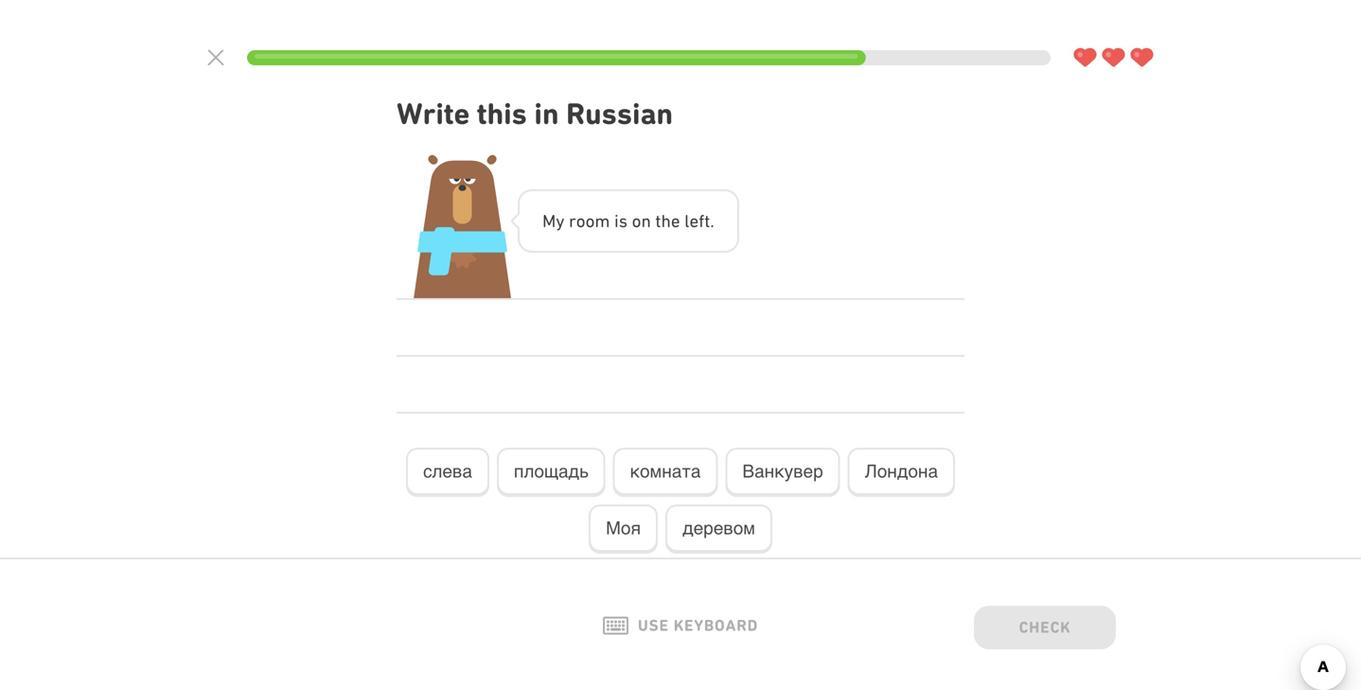 Task type: locate. For each thing, give the bounding box(es) containing it.
write
[[397, 96, 470, 131]]

ванкувер button
[[726, 448, 840, 497]]

моя
[[606, 518, 641, 538]]

2 t from the left
[[705, 211, 710, 231]]

o right y
[[576, 211, 586, 231]]

e left the .
[[690, 211, 699, 231]]

check button
[[974, 606, 1116, 653]]

.
[[710, 211, 715, 231]]

i s o n t h e l e f t .
[[615, 211, 715, 231]]

o right the s
[[632, 211, 641, 231]]

i
[[615, 211, 619, 231]]

комната button
[[613, 448, 718, 497]]

o
[[576, 211, 586, 231], [586, 211, 595, 231], [632, 211, 641, 231]]

e left l
[[671, 211, 680, 231]]

m y
[[543, 211, 565, 231]]

2 o from the left
[[586, 211, 595, 231]]

1 horizontal spatial e
[[690, 211, 699, 231]]

комната
[[630, 461, 701, 482]]

use keyboard button
[[603, 617, 759, 635]]

3 o from the left
[[632, 211, 641, 231]]

y
[[556, 211, 565, 231]]

t right n
[[656, 211, 661, 231]]

h
[[661, 211, 671, 231]]

e
[[671, 211, 680, 231], [690, 211, 699, 231]]

t right l
[[705, 211, 710, 231]]

0 horizontal spatial t
[[656, 211, 661, 231]]

деревом button
[[666, 505, 773, 554]]

check
[[1019, 618, 1071, 637]]

m
[[595, 211, 610, 231]]

1 o from the left
[[576, 211, 586, 231]]

1 horizontal spatial t
[[705, 211, 710, 231]]

o right r
[[586, 211, 595, 231]]

0 horizontal spatial e
[[671, 211, 680, 231]]

моя button
[[589, 505, 658, 554]]

деревом
[[683, 518, 755, 538]]

1 e from the left
[[671, 211, 680, 231]]

use keyboard
[[638, 617, 759, 635]]

progress bar
[[247, 50, 1051, 65]]

слева
[[423, 461, 472, 482]]

r o o m
[[569, 211, 610, 231]]

площадь button
[[497, 448, 606, 497]]

write this in russian
[[397, 96, 673, 131]]

2 e from the left
[[690, 211, 699, 231]]

площадь
[[514, 461, 588, 482]]

l
[[685, 211, 690, 231]]

t
[[656, 211, 661, 231], [705, 211, 710, 231]]



Task type: describe. For each thing, give the bounding box(es) containing it.
russian
[[566, 96, 673, 131]]

o for r
[[586, 211, 595, 231]]

n
[[641, 211, 651, 231]]

лондона
[[865, 461, 938, 482]]

m
[[543, 211, 556, 231]]

use
[[638, 617, 669, 635]]

слева button
[[406, 448, 489, 497]]

keyboard
[[674, 617, 759, 635]]

f
[[699, 211, 705, 231]]

o for i
[[632, 211, 641, 231]]

this
[[477, 96, 527, 131]]

ванкувер
[[743, 461, 823, 482]]

лондона button
[[848, 448, 955, 497]]

in
[[534, 96, 559, 131]]

r
[[569, 211, 576, 231]]

1 t from the left
[[656, 211, 661, 231]]

s
[[619, 211, 628, 231]]



Task type: vqa. For each thing, say whether or not it's contained in the screenshot.
Use keyboard button
yes



